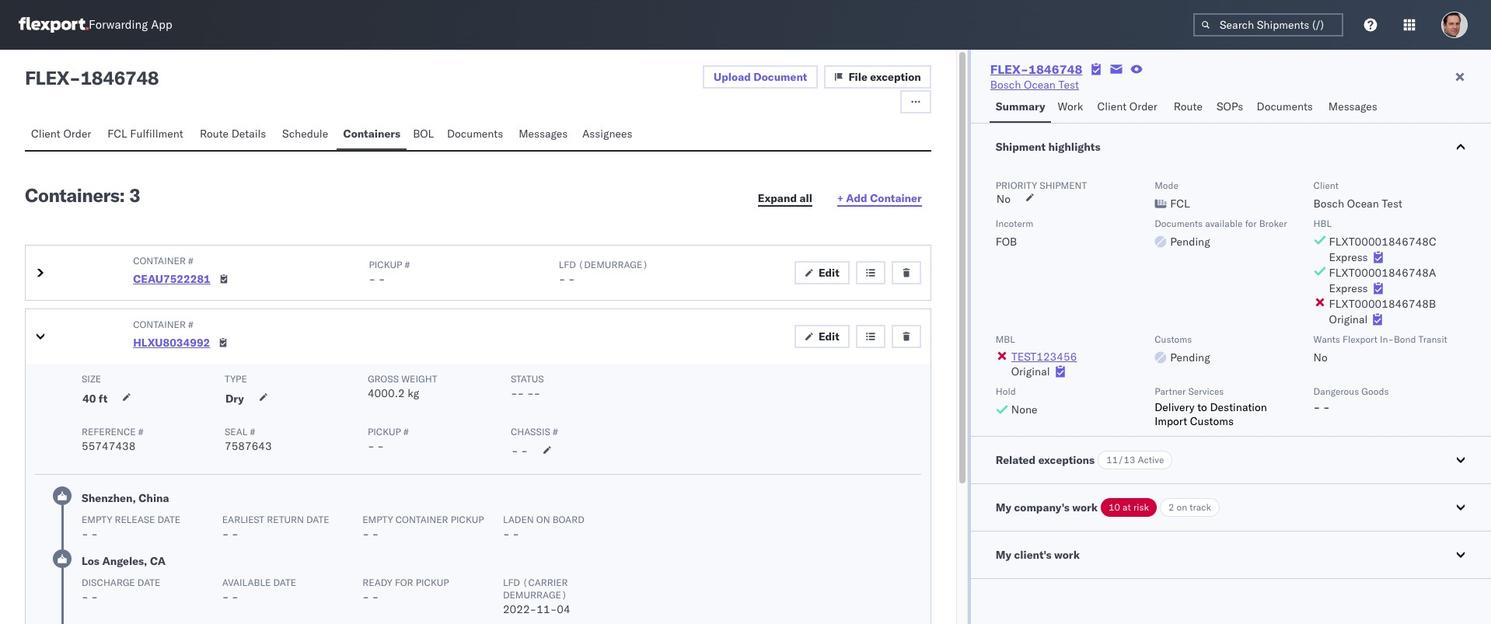 Task type: vqa. For each thing, say whether or not it's contained in the screenshot.
FCL inside the button
yes



Task type: locate. For each thing, give the bounding box(es) containing it.
weight
[[401, 373, 437, 385]]

demurrage)
[[503, 590, 567, 601]]

pickup # - - for lfd (demurrage)
[[369, 259, 410, 286]]

lfd up the demurrage)
[[503, 577, 520, 589]]

0 vertical spatial my
[[996, 501, 1012, 515]]

1 horizontal spatial route
[[1174, 100, 1203, 114]]

1 horizontal spatial client
[[1098, 100, 1127, 114]]

0 vertical spatial work
[[1073, 501, 1098, 515]]

1 vertical spatial container
[[133, 255, 186, 267]]

lfd
[[559, 259, 576, 271], [503, 577, 520, 589]]

on
[[1177, 502, 1188, 513], [537, 514, 550, 526]]

ceau7522281
[[133, 272, 211, 286]]

client order
[[1098, 100, 1158, 114], [31, 127, 91, 141]]

11/13
[[1107, 454, 1136, 466]]

7587643
[[225, 439, 272, 453]]

0 vertical spatial lfd
[[559, 259, 576, 271]]

1 vertical spatial route
[[200, 127, 229, 141]]

empty inside empty container pickup - -
[[363, 514, 393, 526]]

my left client's
[[996, 548, 1012, 562]]

+
[[838, 191, 844, 205]]

1 horizontal spatial bosch
[[1314, 197, 1345, 211]]

priority shipment
[[996, 180, 1088, 191]]

date inside discharge date - -
[[138, 577, 161, 589]]

client for the right 'client order' button
[[1098, 100, 1127, 114]]

1 vertical spatial edit button
[[795, 325, 850, 348]]

client's
[[1015, 548, 1052, 562]]

fcl left fulfillment
[[108, 127, 127, 141]]

pickup right ready
[[416, 577, 449, 589]]

1 vertical spatial fcl
[[1171, 197, 1190, 211]]

0 vertical spatial pending
[[1171, 235, 1211, 249]]

2 vertical spatial documents
[[1155, 218, 1203, 229]]

my client's work
[[996, 548, 1080, 562]]

route for route
[[1174, 100, 1203, 114]]

2 edit from the top
[[819, 330, 840, 344]]

pickup # - - for chassis #
[[368, 426, 409, 453]]

1 vertical spatial on
[[537, 514, 550, 526]]

1 horizontal spatial on
[[1177, 502, 1188, 513]]

date right return
[[306, 514, 329, 526]]

0 vertical spatial on
[[1177, 502, 1188, 513]]

customs down "services"
[[1191, 415, 1234, 429]]

route left sops
[[1174, 100, 1203, 114]]

1 vertical spatial messages
[[519, 127, 568, 141]]

pending up "services"
[[1171, 351, 1211, 365]]

1 vertical spatial pickup
[[368, 426, 401, 438]]

fcl down mode
[[1171, 197, 1190, 211]]

client order button down flex
[[25, 120, 101, 150]]

1 vertical spatial work
[[1055, 548, 1080, 562]]

client order for the right 'client order' button
[[1098, 100, 1158, 114]]

1 empty from the left
[[82, 514, 112, 526]]

documents button
[[1251, 93, 1323, 123], [441, 120, 513, 150]]

flexport
[[1343, 334, 1378, 345]]

work right client's
[[1055, 548, 1080, 562]]

2 my from the top
[[996, 548, 1012, 562]]

0 vertical spatial pickup
[[369, 259, 402, 271]]

empty inside empty release date - -
[[82, 514, 112, 526]]

work left 10
[[1073, 501, 1098, 515]]

0 vertical spatial edit button
[[795, 261, 850, 285]]

0 horizontal spatial bosch
[[991, 78, 1022, 92]]

date down china
[[157, 514, 181, 526]]

test
[[1059, 78, 1080, 92], [1383, 197, 1403, 211]]

10 at risk
[[1109, 502, 1150, 513]]

file exception button
[[825, 65, 932, 89], [825, 65, 932, 89]]

1 container # from the top
[[133, 255, 194, 267]]

0 vertical spatial container #
[[133, 255, 194, 267]]

hlxu8034992
[[133, 336, 210, 350]]

laden on board - -
[[503, 514, 585, 541]]

bosch down flex-
[[991, 78, 1022, 92]]

0 vertical spatial client order
[[1098, 100, 1158, 114]]

messages button
[[1323, 93, 1386, 123], [513, 120, 576, 150]]

customs
[[1155, 334, 1193, 345], [1191, 415, 1234, 429]]

route inside button
[[200, 127, 229, 141]]

0 vertical spatial bosch
[[991, 78, 1022, 92]]

2 vertical spatial client
[[1314, 180, 1339, 191]]

fcl for fcl fulfillment
[[108, 127, 127, 141]]

documents for documents button to the right
[[1257, 100, 1314, 114]]

pickup inside empty container pickup - -
[[451, 514, 484, 526]]

documents for documents button to the left
[[447, 127, 503, 141]]

document
[[754, 70, 808, 84]]

container right add
[[871, 191, 922, 205]]

bosch up hbl
[[1314, 197, 1345, 211]]

messages for right messages button
[[1329, 100, 1378, 114]]

documents button right sops
[[1251, 93, 1323, 123]]

bosch
[[991, 78, 1022, 92], [1314, 197, 1345, 211]]

0 horizontal spatial client
[[31, 127, 60, 141]]

0 horizontal spatial empty
[[82, 514, 112, 526]]

on for laden on board - -
[[537, 514, 550, 526]]

order left route button
[[1130, 100, 1158, 114]]

1 horizontal spatial lfd
[[559, 259, 576, 271]]

0 horizontal spatial messages
[[519, 127, 568, 141]]

1 horizontal spatial fcl
[[1171, 197, 1190, 211]]

work inside button
[[1055, 548, 1080, 562]]

bond
[[1395, 334, 1417, 345]]

1 vertical spatial client order
[[31, 127, 91, 141]]

pickup right container
[[451, 514, 484, 526]]

risk
[[1134, 502, 1150, 513]]

1 vertical spatial my
[[996, 548, 1012, 562]]

empty
[[82, 514, 112, 526], [363, 514, 393, 526]]

0 vertical spatial pickup # - -
[[369, 259, 410, 286]]

express up flxt00001846748a
[[1330, 250, 1369, 264]]

1 horizontal spatial messages button
[[1323, 93, 1386, 123]]

messages for leftmost messages button
[[519, 127, 568, 141]]

2 vertical spatial container
[[133, 319, 186, 331]]

board
[[553, 514, 585, 526]]

all
[[800, 191, 813, 205]]

4000.2
[[368, 387, 405, 401]]

active
[[1138, 454, 1165, 466]]

ocean down flex-1846748
[[1024, 78, 1056, 92]]

1 vertical spatial client
[[31, 127, 60, 141]]

pending for customs
[[1171, 351, 1211, 365]]

0 vertical spatial edit
[[819, 266, 840, 280]]

0 vertical spatial order
[[1130, 100, 1158, 114]]

0 vertical spatial fcl
[[108, 127, 127, 141]]

empty for empty release date - -
[[82, 514, 112, 526]]

transit
[[1419, 334, 1448, 345]]

bol button
[[407, 120, 441, 150]]

1 horizontal spatial pickup
[[451, 514, 484, 526]]

# inside reference # 55747438
[[138, 426, 143, 438]]

express for flxt00001846748a
[[1330, 282, 1369, 296]]

discharge date - -
[[82, 577, 161, 604]]

app
[[151, 17, 172, 32]]

2 pending from the top
[[1171, 351, 1211, 365]]

shenzhen, china
[[82, 492, 169, 506]]

client order down flex
[[31, 127, 91, 141]]

fcl fulfillment button
[[101, 120, 194, 150]]

documents button right bol
[[441, 120, 513, 150]]

1 horizontal spatial test
[[1383, 197, 1403, 211]]

lfd (demurrage) - -
[[559, 259, 649, 286]]

1 horizontal spatial no
[[1314, 351, 1328, 365]]

shipment highlights button
[[971, 124, 1492, 170]]

0 vertical spatial messages
[[1329, 100, 1378, 114]]

1 express from the top
[[1330, 250, 1369, 264]]

client up hbl
[[1314, 180, 1339, 191]]

earliest return date - -
[[222, 514, 329, 541]]

discharge
[[82, 577, 135, 589]]

1 horizontal spatial messages
[[1329, 100, 1378, 114]]

1 my from the top
[[996, 501, 1012, 515]]

express for flxt00001846748c
[[1330, 250, 1369, 264]]

ready
[[363, 577, 393, 589]]

0 horizontal spatial pickup
[[416, 577, 449, 589]]

container up hlxu8034992 button
[[133, 319, 186, 331]]

date inside available date - -
[[273, 577, 296, 589]]

wants flexport in-bond transit no
[[1314, 334, 1448, 365]]

pending down documents available for broker at the right top
[[1171, 235, 1211, 249]]

on inside laden on board - -
[[537, 514, 550, 526]]

los angeles, ca
[[82, 555, 166, 569]]

2 edit button from the top
[[795, 325, 850, 348]]

client down flex
[[31, 127, 60, 141]]

edit for 2nd edit button from the bottom of the page
[[819, 266, 840, 280]]

1 vertical spatial express
[[1330, 282, 1369, 296]]

sops button
[[1211, 93, 1251, 123]]

exception
[[871, 70, 922, 84]]

exceptions
[[1039, 453, 1095, 467]]

on right "2"
[[1177, 502, 1188, 513]]

date inside earliest return date - -
[[306, 514, 329, 526]]

fob
[[996, 235, 1018, 249]]

edit button
[[795, 261, 850, 285], [795, 325, 850, 348]]

ca
[[150, 555, 166, 569]]

lfd (carrier demurrage) 2022-11-04
[[503, 577, 571, 617]]

2 on track
[[1169, 502, 1212, 513]]

1 vertical spatial documents
[[447, 127, 503, 141]]

at
[[1123, 502, 1132, 513]]

1 vertical spatial pickup
[[416, 577, 449, 589]]

express up flxt00001846748b
[[1330, 282, 1369, 296]]

pickup for chassis #
[[368, 426, 401, 438]]

-
[[69, 66, 80, 89], [369, 272, 376, 286], [379, 272, 385, 286], [559, 272, 566, 286], [569, 272, 575, 286], [511, 387, 518, 401], [518, 387, 524, 401], [527, 387, 534, 401], [534, 387, 541, 401], [1314, 401, 1321, 415], [1324, 401, 1331, 415], [368, 439, 375, 453], [377, 439, 384, 453], [512, 444, 518, 458], [521, 444, 528, 458], [82, 527, 88, 541], [91, 527, 98, 541], [222, 527, 229, 541], [232, 527, 239, 541], [363, 527, 369, 541], [372, 527, 379, 541], [503, 527, 510, 541], [513, 527, 519, 541], [82, 590, 88, 604], [91, 590, 98, 604], [222, 590, 229, 604], [232, 590, 239, 604], [363, 590, 369, 604], [372, 590, 379, 604]]

0 vertical spatial for
[[1246, 218, 1257, 229]]

pickup inside ready for pickup - -
[[416, 577, 449, 589]]

containers: 3
[[25, 184, 140, 207]]

ocean
[[1024, 78, 1056, 92], [1348, 197, 1380, 211]]

0 vertical spatial test
[[1059, 78, 1080, 92]]

1 vertical spatial customs
[[1191, 415, 1234, 429]]

fcl inside button
[[108, 127, 127, 141]]

date inside empty release date - -
[[157, 514, 181, 526]]

flxt00001846748a
[[1330, 266, 1437, 280]]

for left broker
[[1246, 218, 1257, 229]]

my inside button
[[996, 548, 1012, 562]]

Search Shipments (/) text field
[[1194, 13, 1344, 37]]

0 horizontal spatial client order
[[31, 127, 91, 141]]

0 horizontal spatial documents
[[447, 127, 503, 141]]

date right available
[[273, 577, 296, 589]]

0 vertical spatial client
[[1098, 100, 1127, 114]]

1 horizontal spatial ocean
[[1348, 197, 1380, 211]]

no down priority on the right top of the page
[[997, 192, 1011, 206]]

test123456 button
[[1012, 350, 1078, 364]]

1846748 up bosch ocean test
[[1029, 61, 1083, 77]]

0 vertical spatial route
[[1174, 100, 1203, 114]]

2 horizontal spatial documents
[[1257, 100, 1314, 114]]

ft
[[99, 392, 108, 406]]

1 horizontal spatial original
[[1330, 313, 1369, 327]]

no down wants
[[1314, 351, 1328, 365]]

0 vertical spatial container
[[871, 191, 922, 205]]

date down ca
[[138, 577, 161, 589]]

1846748 down forwarding
[[80, 66, 159, 89]]

1 vertical spatial original
[[1012, 365, 1051, 379]]

1 horizontal spatial client order
[[1098, 100, 1158, 114]]

1 horizontal spatial documents
[[1155, 218, 1203, 229]]

(demurrage)
[[579, 259, 649, 271]]

mbl
[[996, 334, 1016, 345]]

documents right sops 'button'
[[1257, 100, 1314, 114]]

client order button right work
[[1092, 93, 1168, 123]]

client bosch ocean test incoterm fob
[[996, 180, 1403, 249]]

container up ceau7522281 button
[[133, 255, 186, 267]]

forwarding
[[89, 17, 148, 32]]

test up work
[[1059, 78, 1080, 92]]

1 vertical spatial ocean
[[1348, 197, 1380, 211]]

on for 2 on track
[[1177, 502, 1188, 513]]

for right ready
[[395, 577, 414, 589]]

0 horizontal spatial client order button
[[25, 120, 101, 150]]

0 horizontal spatial lfd
[[503, 577, 520, 589]]

documents down mode
[[1155, 218, 1203, 229]]

1 horizontal spatial order
[[1130, 100, 1158, 114]]

0 vertical spatial documents
[[1257, 100, 1314, 114]]

0 horizontal spatial on
[[537, 514, 550, 526]]

2 container # from the top
[[133, 319, 194, 331]]

chassis #
[[511, 426, 558, 438]]

my left company's
[[996, 501, 1012, 515]]

pickup
[[451, 514, 484, 526], [416, 577, 449, 589]]

1 edit from the top
[[819, 266, 840, 280]]

0 vertical spatial pickup
[[451, 514, 484, 526]]

container # for hlxu8034992
[[133, 319, 194, 331]]

1 vertical spatial pending
[[1171, 351, 1211, 365]]

0 horizontal spatial no
[[997, 192, 1011, 206]]

lfd inside lfd (demurrage) - -
[[559, 259, 576, 271]]

empty left container
[[363, 514, 393, 526]]

2 empty from the left
[[363, 514, 393, 526]]

return
[[267, 514, 304, 526]]

seal
[[225, 426, 248, 438]]

on right laden
[[537, 514, 550, 526]]

container # up hlxu8034992 button
[[133, 319, 194, 331]]

containers button
[[337, 120, 407, 150]]

1 vertical spatial pickup # - -
[[368, 426, 409, 453]]

size
[[82, 373, 101, 385]]

client order right work button
[[1098, 100, 1158, 114]]

1 vertical spatial order
[[63, 127, 91, 141]]

1 horizontal spatial empty
[[363, 514, 393, 526]]

1 vertical spatial container #
[[133, 319, 194, 331]]

related exceptions
[[996, 453, 1095, 467]]

test up flxt00001846748c
[[1383, 197, 1403, 211]]

original up flexport
[[1330, 313, 1369, 327]]

empty for empty container pickup - -
[[363, 514, 393, 526]]

documents right bol button
[[447, 127, 503, 141]]

0 horizontal spatial route
[[200, 127, 229, 141]]

route for route details
[[200, 127, 229, 141]]

1 vertical spatial bosch
[[1314, 197, 1345, 211]]

customs up partner
[[1155, 334, 1193, 345]]

flex-
[[991, 61, 1029, 77]]

original down test123456
[[1012, 365, 1051, 379]]

in-
[[1381, 334, 1395, 345]]

my for my client's work
[[996, 548, 1012, 562]]

client right work button
[[1098, 100, 1127, 114]]

route inside button
[[1174, 100, 1203, 114]]

customs inside partner services delivery to destination import customs
[[1191, 415, 1234, 429]]

0 horizontal spatial order
[[63, 127, 91, 141]]

1 vertical spatial edit
[[819, 330, 840, 344]]

empty down shenzhen, at the left bottom of the page
[[82, 514, 112, 526]]

status -- --
[[511, 373, 544, 401]]

container # up ceau7522281 button
[[133, 255, 194, 267]]

order down flex - 1846748
[[63, 127, 91, 141]]

lfd inside lfd (carrier demurrage) 2022-11-04
[[503, 577, 520, 589]]

container #
[[133, 255, 194, 267], [133, 319, 194, 331]]

1 vertical spatial test
[[1383, 197, 1403, 211]]

2 horizontal spatial client
[[1314, 180, 1339, 191]]

1 vertical spatial for
[[395, 577, 414, 589]]

fcl for fcl
[[1171, 197, 1190, 211]]

ocean up flxt00001846748c
[[1348, 197, 1380, 211]]

0 vertical spatial express
[[1330, 250, 1369, 264]]

edit for first edit button from the bottom of the page
[[819, 330, 840, 344]]

0 horizontal spatial documents button
[[441, 120, 513, 150]]

work for my company's work
[[1073, 501, 1098, 515]]

0 horizontal spatial for
[[395, 577, 414, 589]]

0 horizontal spatial fcl
[[108, 127, 127, 141]]

1 vertical spatial no
[[1314, 351, 1328, 365]]

1 pending from the top
[[1171, 235, 1211, 249]]

documents
[[1257, 100, 1314, 114], [447, 127, 503, 141], [1155, 218, 1203, 229]]

for
[[1246, 218, 1257, 229], [395, 577, 414, 589]]

route left "details"
[[200, 127, 229, 141]]

lfd left (demurrage)
[[559, 259, 576, 271]]

pickup for lfd (demurrage)
[[369, 259, 402, 271]]

flxt00001846748b
[[1330, 297, 1437, 311]]

1 vertical spatial lfd
[[503, 577, 520, 589]]

destination
[[1211, 401, 1268, 415]]

2 express from the top
[[1330, 282, 1369, 296]]



Task type: describe. For each thing, give the bounding box(es) containing it.
1 horizontal spatial documents button
[[1251, 93, 1323, 123]]

flex - 1846748
[[25, 66, 159, 89]]

0 horizontal spatial test
[[1059, 78, 1080, 92]]

my for my company's work
[[996, 501, 1012, 515]]

work
[[1058, 100, 1084, 114]]

containers
[[343, 127, 401, 141]]

route details button
[[194, 120, 276, 150]]

delivery
[[1155, 401, 1195, 415]]

# inside seal # 7587643
[[250, 426, 255, 438]]

file
[[849, 70, 868, 84]]

partner services delivery to destination import customs
[[1155, 386, 1268, 429]]

1 horizontal spatial for
[[1246, 218, 1257, 229]]

container for ceau7522281
[[133, 255, 186, 267]]

my client's work button
[[971, 532, 1492, 579]]

2022-
[[503, 603, 537, 617]]

china
[[139, 492, 169, 506]]

ready for pickup - -
[[363, 577, 449, 604]]

client inside 'client bosch ocean test incoterm fob'
[[1314, 180, 1339, 191]]

status
[[511, 373, 544, 385]]

wants
[[1314, 334, 1341, 345]]

flex-1846748
[[991, 61, 1083, 77]]

container for hlxu8034992
[[133, 319, 186, 331]]

container # for ceau7522281
[[133, 255, 194, 267]]

container inside button
[[871, 191, 922, 205]]

(carrier
[[523, 577, 568, 589]]

0 vertical spatial no
[[997, 192, 1011, 206]]

ocean inside 'client bosch ocean test incoterm fob'
[[1348, 197, 1380, 211]]

client order for the left 'client order' button
[[31, 127, 91, 141]]

dry
[[226, 392, 244, 406]]

flex-1846748 link
[[991, 61, 1083, 77]]

goods
[[1362, 386, 1390, 397]]

sops
[[1217, 100, 1244, 114]]

0 vertical spatial ocean
[[1024, 78, 1056, 92]]

company's
[[1015, 501, 1070, 515]]

1 edit button from the top
[[795, 261, 850, 285]]

priority
[[996, 180, 1038, 191]]

track
[[1190, 502, 1212, 513]]

04
[[557, 603, 571, 617]]

+ add container
[[838, 191, 922, 205]]

lfd for demurrage)
[[503, 577, 520, 589]]

incoterm
[[996, 218, 1034, 229]]

pending for documents available for broker
[[1171, 235, 1211, 249]]

mode
[[1155, 180, 1179, 191]]

seal # 7587643
[[225, 426, 272, 453]]

gross
[[368, 373, 399, 385]]

0 vertical spatial original
[[1330, 313, 1369, 327]]

containers:
[[25, 184, 125, 207]]

work button
[[1052, 93, 1092, 123]]

shipment
[[996, 140, 1046, 154]]

10
[[1109, 502, 1121, 513]]

0 horizontal spatial 1846748
[[80, 66, 159, 89]]

1 horizontal spatial client order button
[[1092, 93, 1168, 123]]

summary
[[996, 100, 1046, 114]]

client for the left 'client order' button
[[31, 127, 60, 141]]

details
[[232, 127, 266, 141]]

55747438
[[82, 439, 136, 453]]

kg
[[408, 387, 419, 401]]

no inside wants flexport in-bond transit no
[[1314, 351, 1328, 365]]

expand all
[[758, 191, 813, 205]]

dangerous goods - -
[[1314, 386, 1390, 415]]

reference # 55747438
[[82, 426, 143, 453]]

shipment highlights
[[996, 140, 1101, 154]]

0 horizontal spatial messages button
[[513, 120, 576, 150]]

to
[[1198, 401, 1208, 415]]

pickup for 2022-11-04
[[416, 577, 449, 589]]

bosch inside 'client bosch ocean test incoterm fob'
[[1314, 197, 1345, 211]]

fulfillment
[[130, 127, 183, 141]]

highlights
[[1049, 140, 1101, 154]]

documents available for broker
[[1155, 218, 1288, 229]]

40 ft
[[82, 392, 108, 406]]

test inside 'client bosch ocean test incoterm fob'
[[1383, 197, 1403, 211]]

schedule
[[282, 127, 328, 141]]

hold
[[996, 386, 1016, 397]]

1 horizontal spatial 1846748
[[1029, 61, 1083, 77]]

0 vertical spatial customs
[[1155, 334, 1193, 345]]

available
[[1206, 218, 1243, 229]]

release
[[115, 514, 155, 526]]

summary button
[[990, 93, 1052, 123]]

container
[[396, 514, 448, 526]]

upload document
[[714, 70, 808, 84]]

hbl
[[1314, 218, 1332, 229]]

hlxu8034992 button
[[133, 336, 210, 350]]

flex
[[25, 66, 69, 89]]

documents for documents available for broker
[[1155, 218, 1203, 229]]

0 horizontal spatial original
[[1012, 365, 1051, 379]]

fcl fulfillment
[[108, 127, 183, 141]]

flexport. image
[[19, 17, 89, 33]]

lfd for -
[[559, 259, 576, 271]]

file exception
[[849, 70, 922, 84]]

pickup for - -
[[451, 514, 484, 526]]

import
[[1155, 415, 1188, 429]]

schedule button
[[276, 120, 337, 150]]

angeles,
[[102, 555, 147, 569]]

reference
[[82, 426, 136, 438]]

related
[[996, 453, 1036, 467]]

- -
[[512, 444, 528, 458]]

dangerous
[[1314, 386, 1360, 397]]

work for my client's work
[[1055, 548, 1080, 562]]

11-
[[537, 603, 557, 617]]

type
[[225, 373, 247, 385]]

my company's work
[[996, 501, 1098, 515]]

empty container pickup - -
[[363, 514, 484, 541]]

for inside ready for pickup - -
[[395, 577, 414, 589]]

forwarding app link
[[19, 17, 172, 33]]

none
[[1012, 403, 1038, 417]]

earliest
[[222, 514, 265, 526]]

flxt00001846748c
[[1330, 235, 1437, 249]]



